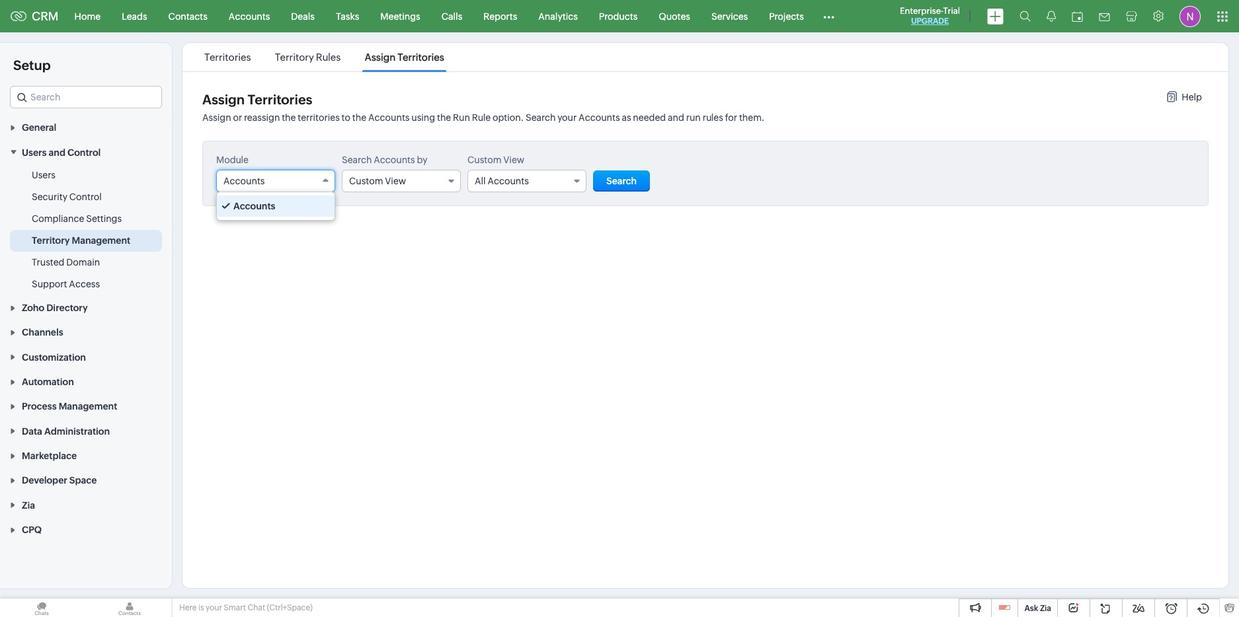 Task type: locate. For each thing, give the bounding box(es) containing it.
accounts down module
[[224, 176, 265, 187]]

None field
[[10, 86, 162, 109]]

control down general dropdown button
[[67, 147, 101, 158]]

users up users link at the left
[[22, 147, 47, 158]]

2 horizontal spatial the
[[437, 112, 451, 123]]

1 vertical spatial territory
[[32, 235, 70, 246]]

products
[[599, 11, 638, 22]]

1 vertical spatial view
[[385, 176, 406, 187]]

0 vertical spatial custom
[[468, 155, 502, 165]]

trial
[[944, 6, 961, 16]]

zia
[[22, 501, 35, 511], [1041, 605, 1052, 614]]

Custom View field
[[342, 170, 461, 193]]

1 horizontal spatial view
[[504, 155, 525, 165]]

custom view
[[468, 155, 525, 165], [349, 176, 406, 187]]

territories up reassign
[[248, 92, 313, 107]]

your
[[558, 112, 577, 123], [206, 604, 222, 613]]

territory rules link
[[273, 52, 343, 63]]

signals element
[[1039, 0, 1065, 32]]

1 vertical spatial custom
[[349, 176, 383, 187]]

custom down search accounts by
[[349, 176, 383, 187]]

list
[[193, 43, 456, 71]]

1 horizontal spatial territory
[[275, 52, 314, 63]]

process
[[22, 402, 57, 412]]

general
[[22, 123, 56, 133]]

territory up trusted
[[32, 235, 70, 246]]

zoho
[[22, 303, 44, 314]]

zia right "ask"
[[1041, 605, 1052, 614]]

users
[[22, 147, 47, 158], [32, 170, 56, 180]]

territory inside list
[[275, 52, 314, 63]]

all accounts
[[475, 176, 529, 187]]

search inside button
[[607, 176, 637, 187]]

territories down meetings
[[398, 52, 444, 63]]

assign territories down meetings
[[365, 52, 444, 63]]

custom view inside field
[[349, 176, 406, 187]]

space
[[69, 476, 97, 487]]

custom
[[468, 155, 502, 165], [349, 176, 383, 187]]

assign up or
[[202, 92, 245, 107]]

accounts up territories link
[[229, 11, 270, 22]]

0 vertical spatial assign
[[365, 52, 396, 63]]

access
[[69, 279, 100, 290]]

search for search accounts by
[[342, 155, 372, 165]]

all
[[475, 176, 486, 187]]

and inside users and control dropdown button
[[49, 147, 65, 158]]

control
[[67, 147, 101, 158], [69, 192, 102, 202]]

0 vertical spatial assign territories
[[365, 52, 444, 63]]

administration
[[44, 427, 110, 437]]

view inside field
[[385, 176, 406, 187]]

the
[[282, 112, 296, 123], [353, 112, 367, 123], [437, 112, 451, 123]]

0 horizontal spatial the
[[282, 112, 296, 123]]

using
[[412, 112, 435, 123]]

zia button
[[0, 493, 172, 518]]

custom up the all
[[468, 155, 502, 165]]

list containing territories
[[193, 43, 456, 71]]

projects
[[770, 11, 804, 22]]

0 vertical spatial management
[[72, 235, 131, 246]]

profile image
[[1180, 6, 1201, 27]]

or
[[233, 112, 242, 123]]

assign inside list
[[365, 52, 396, 63]]

1 vertical spatial assign territories
[[202, 92, 313, 107]]

and left run
[[668, 112, 685, 123]]

search right option.
[[526, 112, 556, 123]]

custom view up all accounts
[[468, 155, 525, 165]]

1 horizontal spatial custom
[[468, 155, 502, 165]]

view down search accounts by
[[385, 176, 406, 187]]

2 vertical spatial assign
[[202, 112, 231, 123]]

your right is
[[206, 604, 222, 613]]

0 vertical spatial view
[[504, 155, 525, 165]]

0 horizontal spatial view
[[385, 176, 406, 187]]

1 vertical spatial management
[[59, 402, 117, 412]]

quotes link
[[649, 0, 701, 32]]

view
[[504, 155, 525, 165], [385, 176, 406, 187]]

territories
[[298, 112, 340, 123]]

0 horizontal spatial assign territories
[[202, 92, 313, 107]]

0 vertical spatial zia
[[22, 501, 35, 511]]

territory inside territory management link
[[32, 235, 70, 246]]

control inside 'region'
[[69, 192, 102, 202]]

rules
[[703, 112, 724, 123]]

custom view down search accounts by
[[349, 176, 406, 187]]

meetings
[[381, 11, 421, 22]]

assign territories up reassign
[[202, 92, 313, 107]]

0 horizontal spatial custom view
[[349, 176, 406, 187]]

enterprise-
[[900, 6, 944, 16]]

the right reassign
[[282, 112, 296, 123]]

assign left or
[[202, 112, 231, 123]]

calls link
[[431, 0, 473, 32]]

customization button
[[0, 345, 172, 370]]

as
[[622, 112, 632, 123]]

1 vertical spatial zia
[[1041, 605, 1052, 614]]

management up data administration dropdown button
[[59, 402, 117, 412]]

0 horizontal spatial your
[[206, 604, 222, 613]]

territories
[[204, 52, 251, 63], [398, 52, 444, 63], [248, 92, 313, 107]]

zoho directory button
[[0, 296, 172, 320]]

accounts right the all
[[488, 176, 529, 187]]

1 horizontal spatial assign territories
[[365, 52, 444, 63]]

management down settings
[[72, 235, 131, 246]]

zia inside dropdown button
[[22, 501, 35, 511]]

1 horizontal spatial and
[[668, 112, 685, 123]]

support
[[32, 279, 67, 290]]

assign or reassign the territories to the accounts using the run rule option. search your accounts as needed and run rules for them.
[[202, 112, 765, 123]]

2 vertical spatial search
[[607, 176, 637, 187]]

1 vertical spatial and
[[49, 147, 65, 158]]

0 vertical spatial your
[[558, 112, 577, 123]]

setup
[[13, 58, 51, 73]]

and up users link at the left
[[49, 147, 65, 158]]

search
[[526, 112, 556, 123], [342, 155, 372, 165], [607, 176, 637, 187]]

territory left rules
[[275, 52, 314, 63]]

0 horizontal spatial search
[[342, 155, 372, 165]]

assign
[[365, 52, 396, 63], [202, 92, 245, 107], [202, 112, 231, 123]]

territory for territory rules
[[275, 52, 314, 63]]

services
[[712, 11, 748, 22]]

users for users
[[32, 170, 56, 180]]

users up security
[[32, 170, 56, 180]]

1 vertical spatial custom view
[[349, 176, 406, 187]]

support access
[[32, 279, 100, 290]]

quotes
[[659, 11, 691, 22]]

the left run at the left of the page
[[437, 112, 451, 123]]

0 vertical spatial control
[[67, 147, 101, 158]]

0 horizontal spatial territory
[[32, 235, 70, 246]]

assign territories inside list
[[365, 52, 444, 63]]

territory management link
[[32, 234, 131, 247]]

territory rules
[[275, 52, 341, 63]]

3 the from the left
[[437, 112, 451, 123]]

view up all accounts
[[504, 155, 525, 165]]

developer space button
[[0, 468, 172, 493]]

0 horizontal spatial zia
[[22, 501, 35, 511]]

search down to
[[342, 155, 372, 165]]

the right to
[[353, 112, 367, 123]]

users and control region
[[0, 165, 172, 296]]

and
[[668, 112, 685, 123], [49, 147, 65, 158]]

tasks
[[336, 11, 359, 22]]

1 vertical spatial search
[[342, 155, 372, 165]]

your right option.
[[558, 112, 577, 123]]

1 vertical spatial your
[[206, 604, 222, 613]]

here
[[179, 604, 197, 613]]

tasks link
[[325, 0, 370, 32]]

support access link
[[32, 278, 100, 291]]

users inside 'region'
[[32, 170, 56, 180]]

1 vertical spatial control
[[69, 192, 102, 202]]

process management button
[[0, 394, 172, 419]]

accounts down accounts field
[[234, 201, 276, 212]]

upgrade
[[912, 17, 949, 26]]

0 horizontal spatial and
[[49, 147, 65, 158]]

contacts image
[[88, 599, 171, 618]]

trusted domain
[[32, 257, 100, 268]]

management inside dropdown button
[[59, 402, 117, 412]]

users and control button
[[0, 140, 172, 165]]

calendar image
[[1072, 11, 1084, 22]]

1 horizontal spatial the
[[353, 112, 367, 123]]

0 vertical spatial users
[[22, 147, 47, 158]]

trusted domain link
[[32, 256, 100, 269]]

deals link
[[281, 0, 325, 32]]

0 vertical spatial territory
[[275, 52, 314, 63]]

0 horizontal spatial custom
[[349, 176, 383, 187]]

1 horizontal spatial custom view
[[468, 155, 525, 165]]

0 vertical spatial search
[[526, 112, 556, 123]]

module
[[216, 155, 249, 165]]

reports
[[484, 11, 518, 22]]

1 horizontal spatial zia
[[1041, 605, 1052, 614]]

management inside users and control 'region'
[[72, 235, 131, 246]]

users inside dropdown button
[[22, 147, 47, 158]]

zia up cpq
[[22, 501, 35, 511]]

territory
[[275, 52, 314, 63], [32, 235, 70, 246]]

assign territories link
[[363, 52, 447, 63]]

run
[[687, 112, 701, 123]]

reports link
[[473, 0, 528, 32]]

control up compliance settings on the left top
[[69, 192, 102, 202]]

2 horizontal spatial search
[[607, 176, 637, 187]]

accounts inside list box
[[234, 201, 276, 212]]

enterprise-trial upgrade
[[900, 6, 961, 26]]

1 horizontal spatial search
[[526, 112, 556, 123]]

projects link
[[759, 0, 815, 32]]

management
[[72, 235, 131, 246], [59, 402, 117, 412]]

search down as
[[607, 176, 637, 187]]

assign down meetings
[[365, 52, 396, 63]]

1 vertical spatial users
[[32, 170, 56, 180]]

accounts inside field
[[488, 176, 529, 187]]



Task type: vqa. For each thing, say whether or not it's contained in the screenshot.
Process Management
yes



Task type: describe. For each thing, give the bounding box(es) containing it.
domain
[[66, 257, 100, 268]]

users link
[[32, 169, 56, 182]]

developer
[[22, 476, 67, 487]]

services link
[[701, 0, 759, 32]]

compliance settings link
[[32, 212, 122, 225]]

leads link
[[111, 0, 158, 32]]

products link
[[589, 0, 649, 32]]

to
[[342, 112, 351, 123]]

automation
[[22, 377, 74, 388]]

(ctrl+space)
[[267, 604, 313, 613]]

create menu element
[[980, 0, 1012, 32]]

home
[[74, 11, 101, 22]]

territory for territory management
[[32, 235, 70, 246]]

mails element
[[1092, 1, 1119, 31]]

management for process management
[[59, 402, 117, 412]]

search accounts by
[[342, 155, 428, 165]]

compliance
[[32, 213, 84, 224]]

accounts list box
[[217, 193, 335, 220]]

compliance settings
[[32, 213, 122, 224]]

1 vertical spatial assign
[[202, 92, 245, 107]]

security control
[[32, 192, 102, 202]]

users for users and control
[[22, 147, 47, 158]]

users and control
[[22, 147, 101, 158]]

trusted
[[32, 257, 65, 268]]

accounts up "custom view" field
[[374, 155, 415, 165]]

data administration button
[[0, 419, 172, 444]]

create menu image
[[988, 8, 1004, 24]]

marketplace button
[[0, 444, 172, 468]]

accounts left using
[[368, 112, 410, 123]]

accounts left as
[[579, 112, 620, 123]]

process management
[[22, 402, 117, 412]]

contacts link
[[158, 0, 218, 32]]

territories down "accounts" link
[[204, 52, 251, 63]]

data administration
[[22, 427, 110, 437]]

channels
[[22, 328, 63, 338]]

zoho directory
[[22, 303, 88, 314]]

accounts inside field
[[224, 176, 265, 187]]

deals
[[291, 11, 315, 22]]

signals image
[[1047, 11, 1057, 22]]

Search text field
[[11, 87, 161, 108]]

accounts link
[[218, 0, 281, 32]]

0 vertical spatial custom view
[[468, 155, 525, 165]]

ask
[[1025, 605, 1039, 614]]

Other Modules field
[[815, 6, 843, 27]]

settings
[[86, 213, 122, 224]]

management for territory management
[[72, 235, 131, 246]]

calls
[[442, 11, 463, 22]]

contacts
[[168, 11, 208, 22]]

analytics
[[539, 11, 578, 22]]

search for search
[[607, 176, 637, 187]]

territories link
[[202, 52, 253, 63]]

customization
[[22, 352, 86, 363]]

mails image
[[1100, 13, 1111, 21]]

All Accounts field
[[468, 170, 587, 193]]

channels button
[[0, 320, 172, 345]]

territory management
[[32, 235, 131, 246]]

for
[[726, 112, 738, 123]]

cpq
[[22, 525, 42, 536]]

custom inside "custom view" field
[[349, 176, 383, 187]]

reassign
[[244, 112, 280, 123]]

analytics link
[[528, 0, 589, 32]]

by
[[417, 155, 428, 165]]

here is your smart chat (ctrl+space)
[[179, 604, 313, 613]]

security
[[32, 192, 67, 202]]

smart
[[224, 604, 246, 613]]

Accounts field
[[216, 170, 335, 193]]

search image
[[1020, 11, 1031, 22]]

leads
[[122, 11, 147, 22]]

run
[[453, 112, 470, 123]]

profile element
[[1172, 0, 1209, 32]]

rule
[[472, 112, 491, 123]]

1 the from the left
[[282, 112, 296, 123]]

0 vertical spatial and
[[668, 112, 685, 123]]

is
[[198, 604, 204, 613]]

1 horizontal spatial your
[[558, 112, 577, 123]]

marketplace
[[22, 451, 77, 462]]

crm link
[[11, 9, 59, 23]]

search element
[[1012, 0, 1039, 32]]

chat
[[248, 604, 265, 613]]

directory
[[46, 303, 88, 314]]

control inside dropdown button
[[67, 147, 101, 158]]

them.
[[740, 112, 765, 123]]

search button
[[593, 171, 650, 192]]

chats image
[[0, 599, 83, 618]]

meetings link
[[370, 0, 431, 32]]

help
[[1183, 92, 1203, 103]]

option.
[[493, 112, 524, 123]]

security control link
[[32, 190, 102, 204]]

cpq button
[[0, 518, 172, 543]]

automation button
[[0, 370, 172, 394]]

data
[[22, 427, 42, 437]]

home link
[[64, 0, 111, 32]]

developer space
[[22, 476, 97, 487]]

needed
[[633, 112, 666, 123]]

rules
[[316, 52, 341, 63]]

2 the from the left
[[353, 112, 367, 123]]



